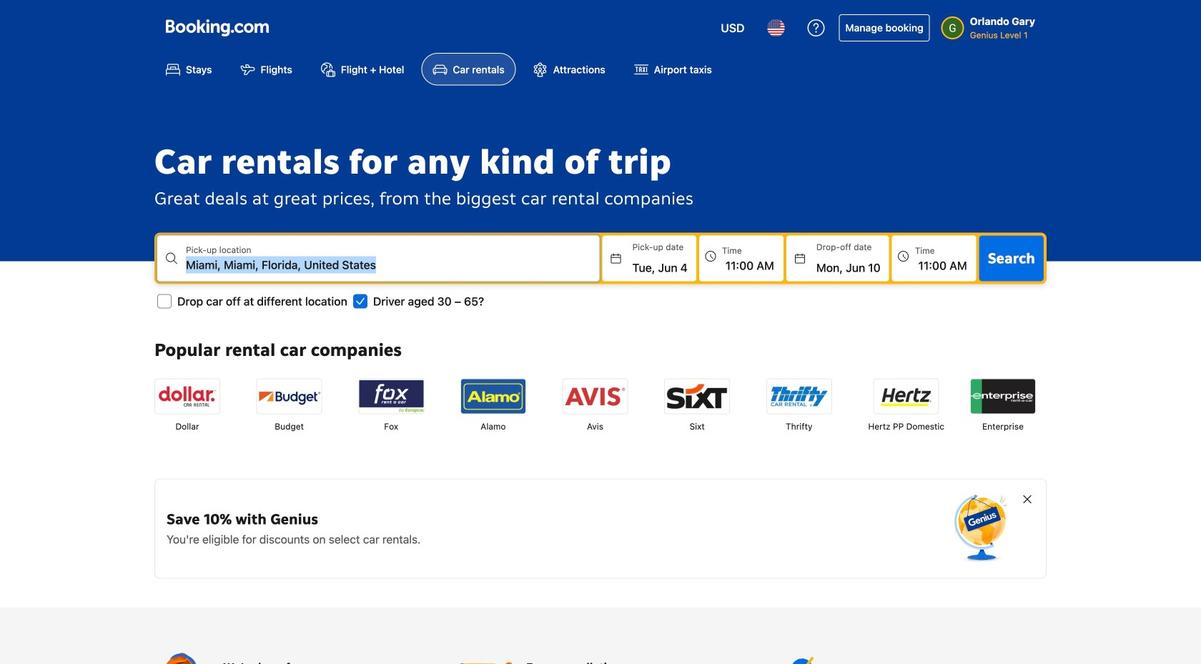 Task type: locate. For each thing, give the bounding box(es) containing it.
budget logo image
[[257, 379, 322, 414]]

free cancellation image
[[458, 653, 515, 665]]

thrifty logo image
[[767, 379, 832, 414]]

booking.com online hotel reservations image
[[166, 19, 269, 36]]

5 million+ reviews image
[[761, 653, 818, 665]]

we're here for you image
[[155, 653, 212, 665]]

hertz pp domestic logo image
[[875, 379, 939, 414]]



Task type: describe. For each thing, give the bounding box(es) containing it.
fox logo image
[[359, 379, 424, 414]]

sixt logo image
[[665, 379, 730, 414]]

alamo logo image
[[461, 379, 526, 414]]

dollar logo image
[[155, 379, 220, 414]]

avis logo image
[[563, 379, 628, 414]]

enterprise logo image
[[971, 379, 1036, 414]]

Pick-up location field
[[186, 256, 600, 273]]



Task type: vqa. For each thing, say whether or not it's contained in the screenshot.
are within the dropdown button
no



